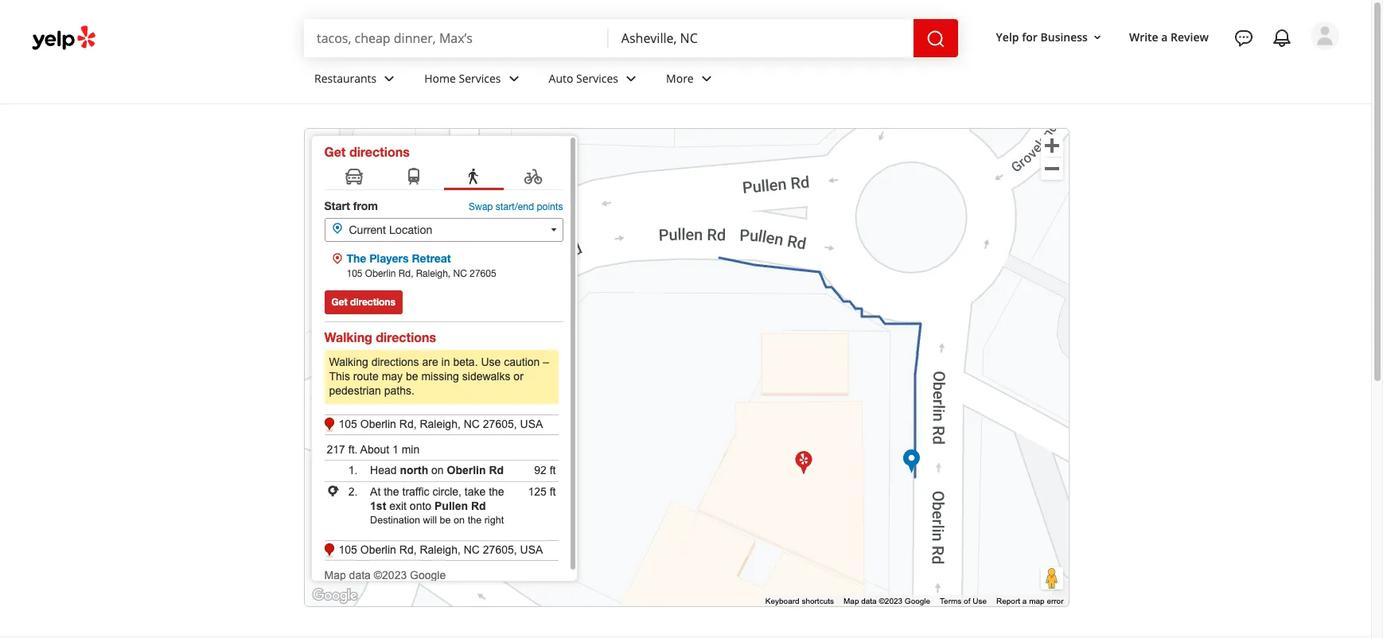 Task type: describe. For each thing, give the bounding box(es) containing it.
public transit element
[[404, 167, 424, 188]]

keyboard
[[766, 597, 800, 606]]

none field near
[[622, 29, 901, 47]]

2 27605, from the top
[[483, 544, 517, 556]]

at
[[370, 486, 381, 499]]

this
[[329, 370, 350, 383]]

1 vertical spatial 105
[[339, 418, 357, 431]]

about
[[360, 443, 389, 456]]

business
[[1041, 29, 1088, 44]]

nc for first 105 oberlin rd, raleigh, nc 27605, usa button from the top of the page
[[464, 418, 480, 431]]

map
[[1030, 597, 1045, 606]]

the players retreat image
[[794, 449, 813, 475]]

swap start/end points link
[[469, 201, 563, 215]]

16 chevron down v2 image
[[1092, 31, 1104, 43]]

are
[[422, 356, 438, 369]]

yelp
[[997, 29, 1020, 44]]

–
[[543, 356, 549, 369]]

1 vertical spatial google
[[905, 597, 931, 606]]

1 105 oberlin rd, raleigh, nc 27605, usa button from the top
[[324, 407, 559, 443]]

be inside walking directions are in beta. use caution – this route may be missing sidewalks or pedestrian paths.
[[406, 370, 418, 383]]

user actions element
[[984, 20, 1362, 118]]

1
[[393, 443, 399, 456]]

nc inside the players retreat 105 oberlin rd, raleigh, nc 27605
[[453, 268, 467, 279]]

1st
[[370, 500, 386, 513]]

report a map error
[[997, 597, 1064, 606]]

write a review
[[1130, 29, 1209, 44]]

home services
[[425, 71, 501, 86]]

1 105 oberlin rd, raleigh, nc 27605, usa from the top
[[339, 418, 543, 431]]

from
[[353, 199, 378, 213]]

rd inside the "at the traffic circle, take the 1st exit onto pullen rd destination will be on the right"
[[471, 500, 486, 513]]

get directions button
[[324, 291, 403, 315]]

1 vertical spatial data
[[862, 597, 877, 606]]

0 vertical spatial get
[[324, 144, 346, 159]]

auto services link
[[536, 57, 654, 104]]

217 ft . about 1 min
[[327, 443, 420, 456]]

be inside the "at the traffic circle, take the 1st exit onto pullen rd destination will be on the right"
[[440, 516, 451, 527]]

1 vertical spatial ©2023
[[879, 597, 903, 606]]

onto
[[410, 500, 432, 513]]

destination
[[370, 516, 420, 527]]

terms
[[940, 597, 962, 606]]

home services link
[[412, 57, 536, 104]]

1.
[[349, 464, 358, 477]]

oberlin down destination
[[360, 544, 396, 556]]

auto
[[549, 71, 574, 86]]

directions inside button
[[350, 296, 396, 308]]

write a review link
[[1123, 23, 1216, 51]]

get directions inside button
[[332, 296, 396, 308]]

home
[[425, 71, 456, 86]]

0 horizontal spatial data
[[349, 569, 371, 582]]

swap start/end points
[[469, 201, 563, 213]]

walking for walking directions
[[324, 330, 373, 345]]

1 horizontal spatial rd
[[489, 464, 504, 477]]

error
[[1047, 597, 1064, 606]]

get inside button
[[332, 296, 348, 308]]

players
[[370, 252, 409, 265]]

directions up 'are'
[[376, 330, 436, 345]]

24 chevron down v2 image for more
[[697, 69, 716, 88]]

0 horizontal spatial on
[[432, 464, 444, 477]]

2 105 oberlin rd, raleigh, nc 27605, usa button from the top
[[324, 532, 559, 569]]

0 vertical spatial get directions
[[324, 144, 410, 159]]

points
[[537, 201, 563, 213]]

ft for 92
[[550, 464, 556, 477]]

or
[[514, 370, 524, 383]]

pedestrian
[[329, 385, 381, 397]]

2.
[[349, 486, 358, 499]]

right
[[485, 516, 504, 527]]

start from
[[324, 199, 378, 213]]

0 horizontal spatial map
[[324, 569, 346, 582]]

keyboard shortcuts button
[[766, 596, 834, 608]]

terms of use
[[940, 597, 987, 606]]

route
[[353, 370, 379, 383]]

1 horizontal spatial use
[[973, 597, 987, 606]]

24 chevron down v2 image for home services
[[504, 69, 524, 88]]

more link
[[654, 57, 729, 104]]

125 ft
[[528, 486, 556, 499]]

1 vertical spatial rd,
[[400, 418, 417, 431]]

auto services
[[549, 71, 619, 86]]

1 horizontal spatial the
[[468, 516, 482, 527]]

messages image
[[1235, 29, 1254, 48]]

north
[[400, 464, 429, 477]]

sidewalks
[[462, 370, 511, 383]]

for
[[1023, 29, 1038, 44]]

ft for 217
[[349, 443, 355, 456]]

directions up driving image
[[349, 144, 410, 159]]

swap
[[469, 201, 493, 213]]

beta.
[[453, 356, 478, 369]]

report a map error link
[[997, 597, 1064, 606]]

use inside walking directions are in beta. use caution – this route may be missing sidewalks or pedestrian paths.
[[481, 356, 501, 369]]

the
[[347, 252, 367, 265]]

1 vertical spatial map data ©2023 google
[[844, 597, 931, 606]]

services for home services
[[459, 71, 501, 86]]

0 horizontal spatial google
[[410, 569, 446, 582]]

in
[[442, 356, 450, 369]]

cycling element
[[524, 167, 543, 188]]



Task type: locate. For each thing, give the bounding box(es) containing it.
usa up 92
[[520, 418, 543, 431]]

on down pullen
[[454, 516, 465, 527]]

24 chevron down v2 image right auto services
[[622, 69, 641, 88]]

cj b. image
[[1311, 21, 1340, 50]]

rd, down the players retreat link
[[399, 268, 414, 279]]

1 horizontal spatial 24 chevron down v2 image
[[697, 69, 716, 88]]

0 vertical spatial ©2023
[[374, 569, 407, 582]]

raleigh, inside the players retreat 105 oberlin rd, raleigh, nc 27605
[[416, 268, 451, 279]]

0 vertical spatial 105 oberlin rd, raleigh, nc 27605, usa
[[339, 418, 543, 431]]

0 vertical spatial 105 oberlin rd, raleigh, nc 27605, usa button
[[324, 407, 559, 443]]

missing
[[422, 370, 459, 383]]

ft right 217
[[349, 443, 355, 456]]

0 vertical spatial raleigh,
[[416, 268, 451, 279]]

105 oberlin rd, raleigh, nc 27605, usa down will
[[339, 544, 543, 556]]

a
[[1162, 29, 1168, 44], [1023, 597, 1027, 606]]

2 usa from the top
[[520, 544, 543, 556]]

rd, inside the players retreat 105 oberlin rd, raleigh, nc 27605
[[399, 268, 414, 279]]

a for report
[[1023, 597, 1027, 606]]

0 vertical spatial be
[[406, 370, 418, 383]]

raleigh, down will
[[420, 544, 461, 556]]

a right write
[[1162, 29, 1168, 44]]

0 vertical spatial on
[[432, 464, 444, 477]]

1 27605, from the top
[[483, 418, 517, 431]]

rd down take
[[471, 500, 486, 513]]

125
[[528, 486, 547, 499]]

2 vertical spatial 105
[[339, 544, 357, 556]]

©2023 down destination
[[374, 569, 407, 582]]

traffic
[[403, 486, 430, 499]]

1 vertical spatial 105 oberlin rd, raleigh, nc 27605, usa
[[339, 544, 543, 556]]

get directions up walking directions
[[332, 296, 396, 308]]

2 vertical spatial raleigh,
[[420, 544, 461, 556]]

yelp for business button
[[990, 23, 1111, 51]]

none field 'find'
[[317, 29, 596, 47]]

map
[[324, 569, 346, 582], [844, 597, 859, 606]]

1 vertical spatial walking
[[329, 356, 368, 369]]

rd left 92
[[489, 464, 504, 477]]

1 vertical spatial on
[[454, 516, 465, 527]]

1 services from the left
[[459, 71, 501, 86]]

2 vertical spatial nc
[[464, 544, 480, 556]]

use up sidewalks
[[481, 356, 501, 369]]

map data ©2023 google up google "image"
[[324, 569, 446, 582]]

get directions
[[324, 144, 410, 159], [332, 296, 396, 308]]

shortcuts
[[802, 597, 834, 606]]

data right 'shortcuts'
[[862, 597, 877, 606]]

be up paths. on the bottom
[[406, 370, 418, 383]]

ft
[[349, 443, 355, 456], [550, 464, 556, 477], [550, 486, 556, 499]]

1 none field from the left
[[317, 29, 596, 47]]

rd, up min
[[400, 418, 417, 431]]

1 horizontal spatial google
[[905, 597, 931, 606]]

directions up walking directions
[[350, 296, 396, 308]]

None field
[[317, 29, 596, 47], [622, 29, 901, 47]]

1 vertical spatial rd
[[471, 500, 486, 513]]

nc down sidewalks
[[464, 418, 480, 431]]

2 105 oberlin rd, raleigh, nc 27605, usa from the top
[[339, 544, 543, 556]]

24 chevron down v2 image inside home services link
[[504, 69, 524, 88]]

business categories element
[[302, 57, 1340, 104]]

may
[[382, 370, 403, 383]]

0 horizontal spatial 24 chevron down v2 image
[[380, 69, 399, 88]]

0 horizontal spatial the
[[384, 486, 399, 499]]

tab list
[[324, 165, 563, 190]]

217
[[327, 443, 345, 456]]

map region
[[266, 0, 1082, 639]]

0 vertical spatial walking
[[324, 330, 373, 345]]

oberlin
[[365, 268, 396, 279], [360, 418, 396, 431], [447, 464, 486, 477], [360, 544, 396, 556]]

data
[[349, 569, 371, 582], [862, 597, 877, 606]]

0 horizontal spatial be
[[406, 370, 418, 383]]

105 down the
[[347, 268, 363, 279]]

nc down pullen
[[464, 544, 480, 556]]

walking directions are in beta. use caution – this route may be missing sidewalks or pedestrian paths.
[[329, 356, 549, 397]]

services right home
[[459, 71, 501, 86]]

24 chevron down v2 image
[[380, 69, 399, 88], [504, 69, 524, 88]]

1 vertical spatial nc
[[464, 418, 480, 431]]

driving element
[[345, 167, 364, 188]]

map data ©2023 google left terms
[[844, 597, 931, 606]]

at the traffic circle, take the 1st exit onto pullen rd destination will be on the right
[[370, 486, 505, 527]]

min
[[402, 443, 420, 456]]

1 horizontal spatial none field
[[622, 29, 901, 47]]

1 vertical spatial a
[[1023, 597, 1027, 606]]

24 chevron down v2 image inside auto services link
[[622, 69, 641, 88]]

services
[[459, 71, 501, 86], [576, 71, 619, 86]]

rd
[[489, 464, 504, 477], [471, 500, 486, 513]]

on right north
[[432, 464, 444, 477]]

0 vertical spatial rd
[[489, 464, 504, 477]]

oberlin down "players"
[[365, 268, 396, 279]]

services for auto services
[[576, 71, 619, 86]]

105 oberlin rd, raleigh, nc 27605, usa up min
[[339, 418, 543, 431]]

on
[[432, 464, 444, 477], [454, 516, 465, 527]]

retreat
[[412, 252, 451, 265]]

the left right
[[468, 516, 482, 527]]

None search field
[[304, 19, 962, 57]]

92
[[534, 464, 547, 477]]

of
[[964, 597, 971, 606]]

use
[[481, 356, 501, 369], [973, 597, 987, 606]]

oberlin up take
[[447, 464, 486, 477]]

rd, down destination
[[400, 544, 417, 556]]

0 horizontal spatial map data ©2023 google
[[324, 569, 446, 582]]

caution
[[504, 356, 540, 369]]

1 vertical spatial map
[[844, 597, 859, 606]]

1 usa from the top
[[520, 418, 543, 431]]

head north on oberlin rd
[[370, 464, 504, 477]]

27605,
[[483, 418, 517, 431], [483, 544, 517, 556]]

.
[[355, 443, 358, 456]]

1 vertical spatial be
[[440, 516, 451, 527]]

1 vertical spatial 105 oberlin rd, raleigh, nc 27605, usa button
[[324, 532, 559, 569]]

none field up home services
[[317, 29, 596, 47]]

0 horizontal spatial 24 chevron down v2 image
[[622, 69, 641, 88]]

yelp for business
[[997, 29, 1088, 44]]

0 vertical spatial use
[[481, 356, 501, 369]]

0 vertical spatial google
[[410, 569, 446, 582]]

nc
[[453, 268, 467, 279], [464, 418, 480, 431], [464, 544, 480, 556]]

notifications image
[[1273, 29, 1292, 48]]

1 24 chevron down v2 image from the left
[[380, 69, 399, 88]]

105 oberlin rd, raleigh, nc 27605, usa button up head north on oberlin rd on the bottom left of page
[[324, 407, 559, 443]]

map up google "image"
[[324, 569, 346, 582]]

0 vertical spatial data
[[349, 569, 371, 582]]

1 horizontal spatial be
[[440, 516, 451, 527]]

cycling image
[[524, 167, 543, 188]]

105 up .
[[339, 418, 357, 431]]

1 vertical spatial get directions
[[332, 296, 396, 308]]

get up driving image
[[324, 144, 346, 159]]

1 horizontal spatial data
[[862, 597, 877, 606]]

105 inside the players retreat 105 oberlin rd, raleigh, nc 27605
[[347, 268, 363, 279]]

0 vertical spatial ft
[[349, 443, 355, 456]]

report
[[997, 597, 1021, 606]]

0 horizontal spatial none field
[[317, 29, 596, 47]]

walking directions
[[324, 330, 436, 345]]

24 chevron down v2 image
[[622, 69, 641, 88], [697, 69, 716, 88]]

1 horizontal spatial 24 chevron down v2 image
[[504, 69, 524, 88]]

walking for walking directions are in beta. use caution – this route may be missing sidewalks or pedestrian paths.
[[329, 356, 368, 369]]

walking element
[[464, 167, 483, 188]]

directions inside walking directions are in beta. use caution – this route may be missing sidewalks or pedestrian paths.
[[372, 356, 419, 369]]

raleigh, down retreat at the left
[[416, 268, 451, 279]]

walking
[[324, 330, 373, 345], [329, 356, 368, 369]]

1 horizontal spatial on
[[454, 516, 465, 527]]

1 vertical spatial usa
[[520, 544, 543, 556]]

oberlin inside the players retreat 105 oberlin rd, raleigh, nc 27605
[[365, 268, 396, 279]]

rd,
[[399, 268, 414, 279], [400, 418, 417, 431], [400, 544, 417, 556]]

public transit image
[[404, 167, 424, 188]]

0 vertical spatial 105
[[347, 268, 363, 279]]

walking up this
[[329, 356, 368, 369]]

map right 'shortcuts'
[[844, 597, 859, 606]]

0 horizontal spatial services
[[459, 71, 501, 86]]

27605, down right
[[483, 544, 517, 556]]

2 services from the left
[[576, 71, 619, 86]]

1 vertical spatial raleigh,
[[420, 418, 461, 431]]

circle,
[[433, 486, 462, 499]]

directions up may
[[372, 356, 419, 369]]

2 horizontal spatial the
[[489, 486, 505, 499]]

terms of use link
[[940, 597, 987, 606]]

google down will
[[410, 569, 446, 582]]

be right will
[[440, 516, 451, 527]]

2 24 chevron down v2 image from the left
[[697, 69, 716, 88]]

27605, down sidewalks
[[483, 418, 517, 431]]

write
[[1130, 29, 1159, 44]]

2 none field from the left
[[622, 29, 901, 47]]

get down the
[[332, 296, 348, 308]]

0 vertical spatial a
[[1162, 29, 1168, 44]]

24 chevron down v2 image for auto services
[[622, 69, 641, 88]]

1 horizontal spatial ©2023
[[879, 597, 903, 606]]

use right of
[[973, 597, 987, 606]]

restaurants link
[[302, 57, 412, 104]]

0 vertical spatial map data ©2023 google
[[324, 569, 446, 582]]

paths.
[[384, 385, 415, 397]]

google
[[410, 569, 446, 582], [905, 597, 931, 606]]

data up google "image"
[[349, 569, 371, 582]]

get directions up driving image
[[324, 144, 410, 159]]

review
[[1171, 29, 1209, 44]]

oberlin up the about
[[360, 418, 396, 431]]

exit
[[389, 500, 407, 513]]

1 horizontal spatial a
[[1162, 29, 1168, 44]]

head
[[370, 464, 397, 477]]

keyboard shortcuts
[[766, 597, 834, 606]]

24 chevron down v2 image left auto
[[504, 69, 524, 88]]

the up exit
[[384, 486, 399, 499]]

1 horizontal spatial map
[[844, 597, 859, 606]]

driving image
[[345, 167, 364, 188]]

Find text field
[[317, 29, 596, 47]]

None text field
[[324, 218, 563, 242]]

more
[[666, 71, 694, 86]]

0 horizontal spatial use
[[481, 356, 501, 369]]

0 vertical spatial nc
[[453, 268, 467, 279]]

a for write
[[1162, 29, 1168, 44]]

walking down get directions button
[[324, 330, 373, 345]]

2 vertical spatial rd,
[[400, 544, 417, 556]]

restaurants
[[315, 71, 377, 86]]

on inside the "at the traffic circle, take the 1st exit onto pullen rd destination will be on the right"
[[454, 516, 465, 527]]

0 vertical spatial usa
[[520, 418, 543, 431]]

a inside write a review link
[[1162, 29, 1168, 44]]

Near text field
[[622, 29, 901, 47]]

the players retreat link
[[347, 252, 451, 265]]

92 ft
[[534, 464, 556, 477]]

105 oberlin rd, raleigh, nc 27605, usa
[[339, 418, 543, 431], [339, 544, 543, 556]]

google left terms
[[905, 597, 931, 606]]

0 horizontal spatial rd
[[471, 500, 486, 513]]

the players retreat 105 oberlin rd, raleigh, nc 27605
[[347, 252, 497, 279]]

2 24 chevron down v2 image from the left
[[504, 69, 524, 88]]

0 horizontal spatial ©2023
[[374, 569, 407, 582]]

24 chevron down v2 image for restaurants
[[380, 69, 399, 88]]

0 vertical spatial 27605,
[[483, 418, 517, 431]]

24 chevron down v2 image right more
[[697, 69, 716, 88]]

google image
[[309, 586, 361, 607]]

105 up google "image"
[[339, 544, 357, 556]]

a left 'map'
[[1023, 597, 1027, 606]]

none field up business categories element
[[622, 29, 901, 47]]

1 vertical spatial use
[[973, 597, 987, 606]]

0 vertical spatial map
[[324, 569, 346, 582]]

start
[[324, 199, 350, 213]]

0 vertical spatial rd,
[[399, 268, 414, 279]]

services right auto
[[576, 71, 619, 86]]

2 vertical spatial ft
[[550, 486, 556, 499]]

pullen
[[435, 500, 468, 513]]

raleigh,
[[416, 268, 451, 279], [420, 418, 461, 431], [420, 544, 461, 556]]

105 oberlin rd, raleigh, nc 27605, usa button down will
[[324, 532, 559, 569]]

1 vertical spatial 27605,
[[483, 544, 517, 556]]

1 vertical spatial ft
[[550, 464, 556, 477]]

©2023 left terms
[[879, 597, 903, 606]]

raleigh, up head north on oberlin rd on the bottom left of page
[[420, 418, 461, 431]]

ft for 125
[[550, 486, 556, 499]]

1 vertical spatial get
[[332, 296, 348, 308]]

start/end
[[496, 201, 534, 213]]

ft right 92
[[550, 464, 556, 477]]

walking inside walking directions are in beta. use caution – this route may be missing sidewalks or pedestrian paths.
[[329, 356, 368, 369]]

will
[[423, 516, 437, 527]]

the right take
[[489, 486, 505, 499]]

usa down 125
[[520, 544, 543, 556]]

ft right 125
[[550, 486, 556, 499]]

map data ©2023 google
[[324, 569, 446, 582], [844, 597, 931, 606]]

nc for 2nd 105 oberlin rd, raleigh, nc 27605, usa button from the top of the page
[[464, 544, 480, 556]]

take
[[465, 486, 486, 499]]

1 24 chevron down v2 image from the left
[[622, 69, 641, 88]]

24 chevron down v2 image inside more link
[[697, 69, 716, 88]]

27605
[[470, 268, 497, 279]]

walking image
[[464, 167, 483, 188]]

1 horizontal spatial services
[[576, 71, 619, 86]]

24 chevron down v2 image inside restaurants link
[[380, 69, 399, 88]]

search image
[[926, 29, 946, 48]]

nc left 27605
[[453, 268, 467, 279]]

105 oberlin rd, raleigh, nc 27605, usa button
[[324, 407, 559, 443], [324, 532, 559, 569]]

24 chevron down v2 image right restaurants at top left
[[380, 69, 399, 88]]

the
[[384, 486, 399, 499], [489, 486, 505, 499], [468, 516, 482, 527]]

1 horizontal spatial map data ©2023 google
[[844, 597, 931, 606]]

0 horizontal spatial a
[[1023, 597, 1027, 606]]



Task type: vqa. For each thing, say whether or not it's contained in the screenshot.
Complete on the bottom of page
no



